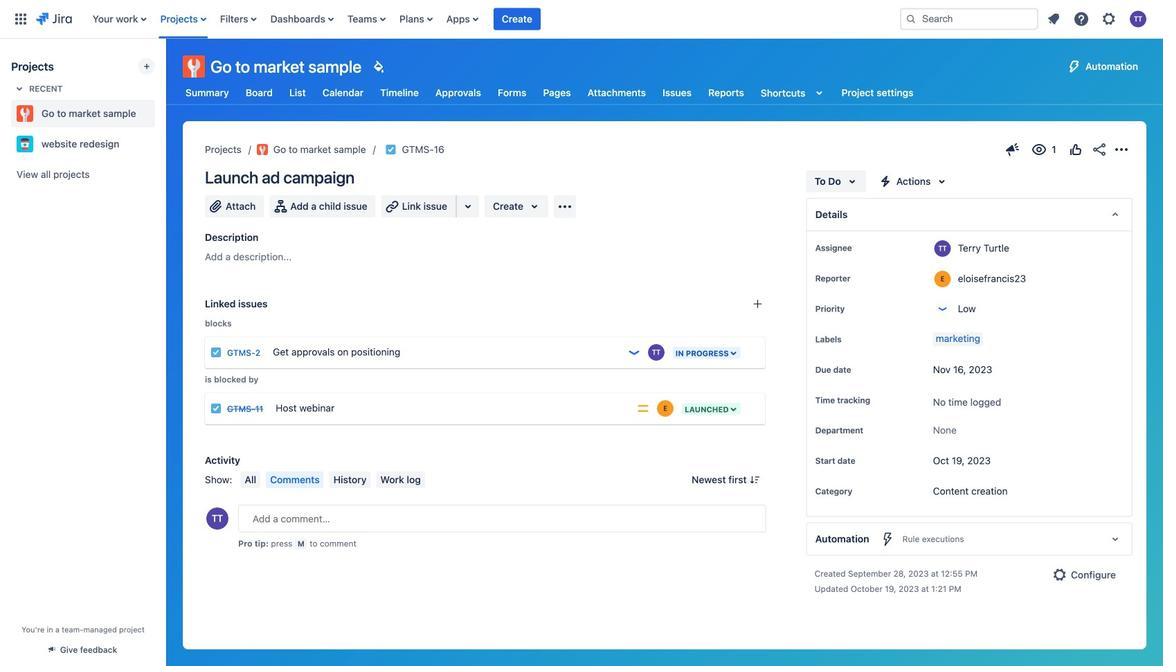 Task type: vqa. For each thing, say whether or not it's contained in the screenshot.
search field
yes



Task type: describe. For each thing, give the bounding box(es) containing it.
actions image
[[1114, 141, 1130, 158]]

0 horizontal spatial list
[[86, 0, 889, 38]]

issue type: task image for priority: medium icon
[[211, 403, 222, 414]]

set project background image
[[370, 58, 387, 75]]

automation element
[[807, 522, 1133, 556]]

help image
[[1073, 11, 1090, 27]]

sidebar navigation image
[[151, 55, 181, 83]]

issue type: task image for priority: low icon
[[211, 347, 222, 358]]

go to market sample image
[[257, 144, 268, 155]]

primary element
[[8, 0, 889, 38]]

settings image
[[1101, 11, 1118, 27]]

give feedback image
[[1005, 141, 1021, 158]]

automation image
[[1067, 58, 1083, 75]]

link an issue image
[[753, 298, 764, 310]]

details element
[[807, 198, 1133, 231]]

priority: medium image
[[636, 402, 650, 416]]

create project image
[[141, 61, 152, 72]]



Task type: locate. For each thing, give the bounding box(es) containing it.
list item
[[494, 0, 541, 38]]

1 vertical spatial issue type: task image
[[211, 403, 222, 414]]

link web pages and more image
[[460, 198, 476, 215]]

1 horizontal spatial list
[[1042, 7, 1155, 32]]

vote options: no one has voted for this issue yet. image
[[1068, 141, 1084, 158]]

None search field
[[900, 8, 1039, 30]]

menu bar
[[238, 472, 428, 488]]

tab list
[[175, 80, 925, 105]]

Add a comment… field
[[238, 505, 766, 533]]

collapse recent projects image
[[11, 80, 28, 97]]

banner
[[0, 0, 1163, 39]]

add app image
[[557, 198, 573, 215]]

1 issue type: task image from the top
[[211, 347, 222, 358]]

jira image
[[36, 11, 72, 27], [36, 11, 72, 27]]

search image
[[906, 14, 917, 25]]

list
[[86, 0, 889, 38], [1042, 7, 1155, 32]]

Search field
[[900, 8, 1039, 30]]

issue type: task image
[[211, 347, 222, 358], [211, 403, 222, 414]]

copy link to issue image
[[442, 143, 453, 154]]

task image
[[385, 144, 397, 155]]

add to starred image
[[151, 105, 168, 122]]

add to starred image
[[151, 136, 168, 152]]

notifications image
[[1046, 11, 1062, 27]]

2 issue type: task image from the top
[[211, 403, 222, 414]]

appswitcher icon image
[[12, 11, 29, 27]]

your profile and settings image
[[1130, 11, 1147, 27]]

priority: low image
[[627, 346, 641, 359]]

0 vertical spatial issue type: task image
[[211, 347, 222, 358]]



